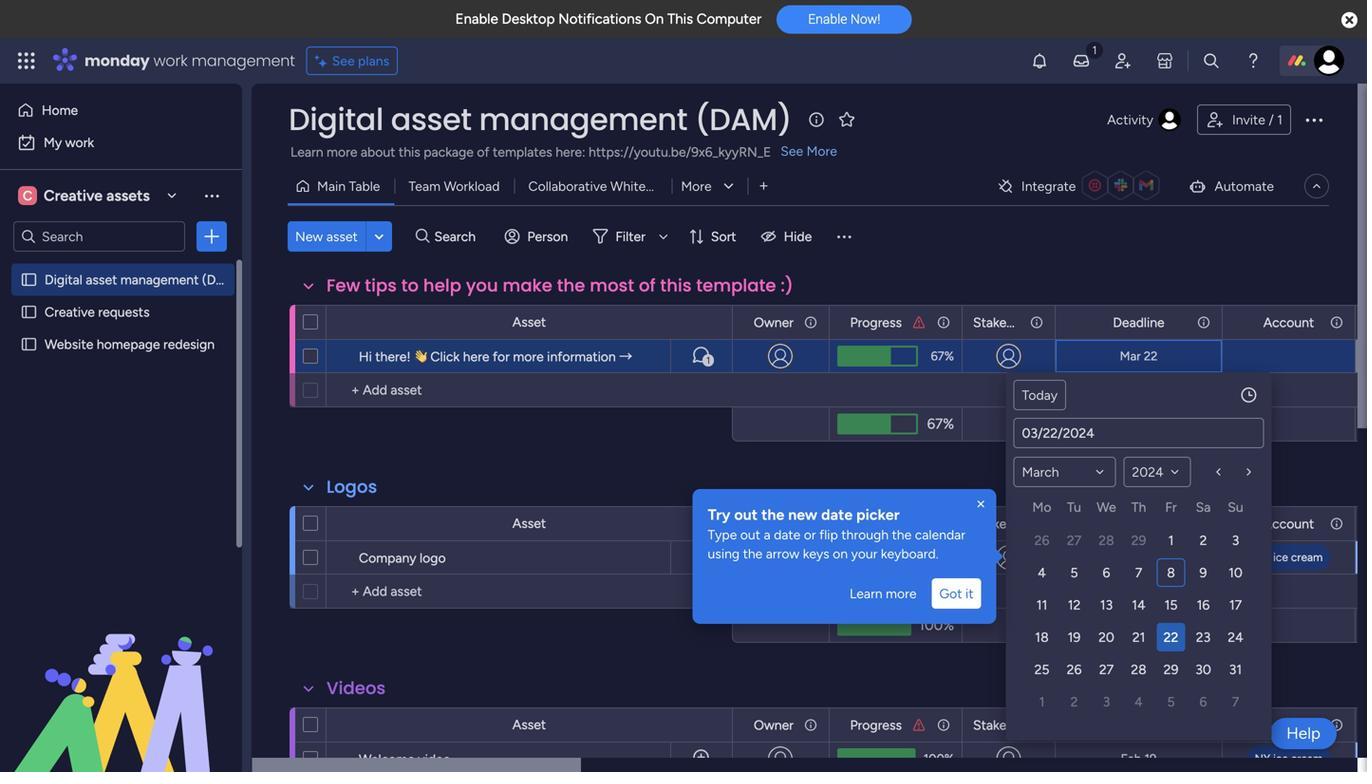 Task type: describe. For each thing, give the bounding box(es) containing it.
0 vertical spatial 22
[[1144, 349, 1158, 364]]

0 vertical spatial 5
[[1071, 565, 1078, 581]]

this inside learn more about this package of templates here: https://youtu.be/9x6_kyyrn_e see more
[[399, 144, 421, 160]]

23
[[1196, 629, 1211, 645]]

6 for 6 "button" to the bottom
[[1200, 694, 1208, 710]]

calendar
[[915, 527, 966, 543]]

using
[[708, 546, 740, 562]]

9 button
[[1190, 558, 1218, 587]]

hide button
[[754, 221, 824, 252]]

collaborative whiteboard button
[[514, 171, 681, 201]]

1 button down try
[[670, 540, 732, 575]]

1 vertical spatial management
[[479, 98, 688, 141]]

previous image
[[1211, 464, 1227, 480]]

most
[[590, 274, 635, 298]]

your
[[851, 546, 878, 562]]

select product image
[[17, 51, 36, 70]]

14
[[1132, 597, 1146, 613]]

1 down friday element
[[1169, 532, 1174, 548]]

0 vertical spatial 5 button
[[1060, 558, 1089, 587]]

1 vertical spatial 27 button
[[1093, 655, 1121, 684]]

logo
[[420, 550, 446, 566]]

8
[[1167, 565, 1176, 581]]

wednesday element
[[1091, 496, 1123, 524]]

18 button
[[1028, 623, 1057, 652]]

asset inside button
[[326, 228, 358, 245]]

more inside button
[[681, 178, 712, 194]]

information
[[547, 349, 616, 365]]

3 for the rightmost 3 button
[[1232, 532, 1240, 548]]

more for learn more about this package of templates here: https://youtu.be/9x6_kyyrn_e see more
[[327, 144, 358, 160]]

my work option
[[11, 127, 231, 158]]

2 owner field from the top
[[749, 513, 799, 534]]

Date field
[[1015, 419, 1264, 447]]

1 vertical spatial 2 button
[[1060, 688, 1089, 716]]

public board image for creative requests
[[20, 303, 38, 321]]

1 vertical spatial 3 button
[[1093, 688, 1121, 716]]

here
[[463, 349, 490, 365]]

automate button
[[1181, 171, 1282, 201]]

1 ice from the top
[[1274, 550, 1289, 564]]

lottie animation element
[[0, 580, 242, 772]]

angle down image
[[375, 229, 384, 244]]

this inside field
[[660, 274, 692, 298]]

1 horizontal spatial date
[[821, 506, 853, 524]]

learn more button
[[842, 578, 925, 609]]

16
[[1197, 597, 1210, 613]]

videos
[[327, 676, 386, 700]]

13 button
[[1093, 591, 1121, 619]]

0 vertical spatial 7
[[1136, 565, 1143, 581]]

deadline for 2nd deadline field from the top
[[1113, 516, 1165, 532]]

Search field
[[430, 223, 487, 250]]

assets
[[106, 187, 150, 205]]

30 button
[[1190, 655, 1218, 684]]

monday
[[85, 50, 150, 71]]

Digital asset management (DAM) field
[[284, 98, 797, 141]]

0 horizontal spatial 7 button
[[1125, 558, 1153, 587]]

sa
[[1196, 499, 1211, 515]]

learn for learn more
[[850, 585, 883, 602]]

website homepage redesign
[[45, 336, 215, 352]]

or
[[804, 527, 816, 543]]

%
[[945, 349, 954, 364]]

0 vertical spatial 19
[[1145, 550, 1157, 565]]

integrate
[[1022, 178, 1076, 194]]

of inside learn more about this package of templates here: https://youtu.be/9x6_kyyrn_e see more
[[477, 144, 490, 160]]

1 vertical spatial 6 button
[[1190, 688, 1218, 716]]

homepage
[[97, 336, 160, 352]]

1 horizontal spatial 29 button
[[1157, 655, 1186, 684]]

thursday element
[[1123, 496, 1155, 524]]

options image
[[202, 227, 221, 246]]

tuesday element
[[1058, 496, 1091, 524]]

collaborative whiteboard
[[529, 178, 681, 194]]

learn more about this package of templates here: https://youtu.be/9x6_kyyrn_e see more
[[291, 143, 838, 160]]

1 there's a configuration issue.
select which status columns will affect the progress calculation image from the top
[[912, 315, 927, 330]]

welcome video
[[359, 751, 451, 767]]

2 owner from the top
[[754, 516, 794, 532]]

here:
[[556, 144, 586, 160]]

1 ny from the top
[[1255, 550, 1271, 564]]

1 horizontal spatial digital asset management (dam)
[[289, 98, 792, 141]]

1 stakehoders field from the top
[[969, 312, 1048, 333]]

1 horizontal spatial digital
[[289, 98, 384, 141]]

1 down 'type'
[[707, 556, 711, 567]]

more button
[[672, 171, 748, 201]]

0 vertical spatial 27 button
[[1060, 526, 1089, 555]]

learn more
[[850, 585, 917, 602]]

1 horizontal spatial more
[[513, 349, 544, 365]]

try
[[708, 506, 731, 524]]

progress for there's a configuration issue.
select which status columns will affect the progress calculation image at bottom right
[[850, 717, 902, 733]]

main table button
[[288, 171, 395, 201]]

1 down template
[[707, 355, 711, 366]]

monday marketplace image
[[1156, 51, 1175, 70]]

table
[[349, 178, 380, 194]]

arrow
[[766, 546, 800, 562]]

1 button right →
[[670, 339, 732, 373]]

activity button
[[1100, 104, 1190, 135]]

2 vertical spatial management
[[120, 272, 199, 288]]

public board image
[[20, 335, 38, 353]]

0 vertical spatial (dam)
[[695, 98, 792, 141]]

workspace image
[[18, 185, 37, 206]]

person button
[[497, 221, 580, 252]]

menu image
[[835, 227, 854, 246]]

2 ice from the top
[[1274, 752, 1289, 765]]

1 horizontal spatial 3 button
[[1222, 526, 1250, 555]]

team workload button
[[395, 171, 514, 201]]

the inside field
[[557, 274, 586, 298]]

sort button
[[681, 221, 748, 252]]

1 vertical spatial digital
[[45, 272, 82, 288]]

14 button
[[1125, 591, 1153, 619]]

:)
[[781, 274, 794, 298]]

stakehoders for first stakehoders field from the bottom of the page
[[973, 717, 1048, 733]]

today button
[[1014, 380, 1067, 410]]

9
[[1200, 565, 1208, 581]]

1 vertical spatial 28 button
[[1125, 655, 1153, 684]]

main
[[317, 178, 346, 194]]

1 horizontal spatial 5 button
[[1157, 688, 1186, 716]]

on
[[645, 10, 664, 28]]

3 owner field from the top
[[749, 715, 799, 736]]

few tips to help you make the most of this template :)
[[327, 274, 794, 298]]

2 vertical spatial 19
[[1145, 751, 1157, 766]]

got it button
[[932, 578, 982, 609]]

try out the new date picker heading
[[708, 504, 982, 525]]

add to favorites image
[[838, 110, 857, 129]]

today
[[1022, 387, 1058, 403]]

logos
[[327, 475, 377, 499]]

1 feb from the top
[[1121, 550, 1142, 565]]

public board image for digital asset management (dam)
[[20, 271, 38, 289]]

package
[[424, 144, 474, 160]]

1 down 25
[[1040, 694, 1045, 710]]

requests
[[98, 304, 150, 320]]

deadline for 2nd deadline field from the bottom
[[1113, 314, 1165, 331]]

sunday element
[[1220, 496, 1252, 524]]

templates
[[493, 144, 553, 160]]

friday element
[[1155, 496, 1188, 524]]

john smith image
[[1314, 46, 1345, 76]]

enable for enable desktop notifications on this computer
[[456, 10, 498, 28]]

15 button
[[1157, 591, 1186, 619]]

asset for few tips to help you make the most of this template :)
[[513, 314, 546, 330]]

1 account from the top
[[1264, 314, 1315, 331]]

1 horizontal spatial 4 button
[[1125, 688, 1153, 716]]

1 button down "25" button
[[1028, 688, 1057, 716]]

31 button
[[1222, 655, 1250, 684]]

1 horizontal spatial 7
[[1232, 694, 1240, 710]]

collapse board header image
[[1310, 179, 1325, 194]]

20
[[1099, 629, 1115, 645]]

67%
[[928, 415, 954, 432]]

Videos field
[[322, 676, 391, 701]]

workspace options image
[[202, 186, 221, 205]]

21 button
[[1125, 623, 1153, 652]]

0 vertical spatial management
[[192, 50, 295, 71]]

19 button
[[1060, 623, 1089, 652]]

2 stakehoders field from the top
[[969, 513, 1048, 534]]

v2 search image
[[416, 226, 430, 247]]

monday element
[[1026, 496, 1058, 524]]

1 image
[[1086, 39, 1104, 60]]

on
[[833, 546, 848, 562]]

👋
[[414, 349, 427, 365]]

help button
[[1271, 718, 1337, 749]]

Few tips to help you make the most of this template :) field
[[322, 274, 799, 298]]

0 horizontal spatial date
[[774, 527, 801, 543]]

0 vertical spatial 26 button
[[1028, 526, 1057, 555]]

the right the using
[[743, 546, 763, 562]]

1 account field from the top
[[1259, 312, 1319, 333]]

tips
[[365, 274, 397, 298]]

su
[[1228, 499, 1244, 515]]

0 horizontal spatial 6 button
[[1093, 558, 1121, 587]]

flip
[[820, 527, 838, 543]]

12
[[1068, 597, 1081, 613]]

keyboard.
[[881, 546, 939, 562]]

1 + add asset text field from the top
[[336, 379, 724, 402]]

type
[[708, 527, 737, 543]]

try out the new date picker type out a date or flip through the calendar using the arrow keys on your keyboard.
[[708, 506, 969, 562]]

options image
[[1303, 108, 1326, 131]]

13
[[1101, 597, 1113, 613]]

4 for the left 4 button
[[1038, 565, 1046, 581]]

filter
[[616, 228, 646, 245]]

/
[[1269, 112, 1274, 128]]

about
[[361, 144, 396, 160]]

11
[[1037, 597, 1048, 613]]

saturday element
[[1188, 496, 1220, 524]]

stakehoders for first stakehoders field from the top
[[973, 314, 1048, 331]]

1 horizontal spatial 26 button
[[1060, 655, 1089, 684]]

0 horizontal spatial 29 button
[[1125, 526, 1153, 555]]

2024 button
[[1124, 457, 1192, 487]]



Task type: locate. For each thing, give the bounding box(es) containing it.
arrow down image
[[652, 225, 675, 248]]

24
[[1228, 629, 1244, 645]]

29
[[1132, 532, 1147, 548], [1164, 661, 1179, 678]]

Deadline field
[[1109, 312, 1170, 333], [1109, 513, 1170, 534]]

more up main table 'button'
[[327, 144, 358, 160]]

out right try
[[734, 506, 758, 524]]

progress for 1st there's a configuration issue.
select which status columns will affect the progress calculation icon from the bottom of the page
[[850, 516, 902, 532]]

4 button up 11
[[1028, 558, 1057, 587]]

0 vertical spatial 6
[[1103, 565, 1111, 581]]

22 right mar on the top of the page
[[1144, 349, 1158, 364]]

4 button
[[1028, 558, 1057, 587], [1125, 688, 1153, 716]]

6 up 13 button
[[1103, 565, 1111, 581]]

3 stakehoders field from the top
[[969, 715, 1048, 736]]

5 up 12
[[1071, 565, 1078, 581]]

show board description image
[[805, 110, 828, 129]]

stakehoders
[[973, 314, 1048, 331], [973, 516, 1048, 532], [973, 717, 1048, 733]]

learn inside button
[[850, 585, 883, 602]]

0 vertical spatial 27
[[1067, 532, 1082, 548]]

2 progress from the top
[[850, 516, 902, 532]]

1 enable from the left
[[456, 10, 498, 28]]

1 button
[[670, 339, 732, 373], [1157, 526, 1186, 555], [670, 540, 732, 575], [1028, 688, 1057, 716]]

2 stakehoders from the top
[[973, 516, 1048, 532]]

digital up creative requests
[[45, 272, 82, 288]]

monday work management
[[85, 50, 295, 71]]

more for learn more
[[886, 585, 917, 602]]

stakehoders up today button
[[973, 314, 1048, 331]]

1
[[1278, 112, 1283, 128], [707, 355, 711, 366], [1169, 532, 1174, 548], [707, 556, 711, 567], [1040, 694, 1045, 710]]

0 vertical spatial 29 button
[[1125, 526, 1153, 555]]

public board image
[[20, 271, 38, 289], [20, 303, 38, 321]]

(dam) up add view icon
[[695, 98, 792, 141]]

progress field left there's a configuration issue.
select which status columns will affect the progress calculation image at bottom right
[[846, 715, 907, 736]]

asset right new
[[326, 228, 358, 245]]

sort
[[711, 228, 737, 245]]

19 inside button
[[1068, 629, 1081, 645]]

27 button down 20
[[1093, 655, 1121, 684]]

mar
[[1120, 349, 1141, 364]]

0 vertical spatial 28 button
[[1093, 526, 1121, 555]]

30
[[1196, 661, 1212, 678]]

new asset button
[[288, 221, 365, 252]]

3 stakehoders from the top
[[973, 717, 1048, 733]]

2 feb from the top
[[1121, 751, 1142, 766]]

update feed image
[[1072, 51, 1091, 70]]

2 vertical spatial account
[[1264, 717, 1315, 733]]

workspace selection element
[[18, 184, 153, 207]]

of right the package
[[477, 144, 490, 160]]

1 vertical spatial stakehoders
[[973, 516, 1048, 532]]

3 progress from the top
[[850, 717, 902, 733]]

digital asset management (dam) up requests
[[45, 272, 241, 288]]

26 right "25" button
[[1067, 661, 1082, 678]]

option
[[0, 263, 242, 266]]

1 asset from the top
[[513, 314, 546, 330]]

1 deadline field from the top
[[1109, 312, 1170, 333]]

asset for logos
[[513, 515, 546, 531]]

row group
[[1026, 524, 1252, 718]]

work inside "my work" option
[[65, 134, 94, 151]]

work for my
[[65, 134, 94, 151]]

Stakehoders field
[[969, 312, 1048, 333], [969, 513, 1048, 534], [969, 715, 1048, 736]]

hi
[[359, 349, 372, 365]]

work right monday
[[153, 50, 188, 71]]

progress field down menu icon
[[846, 312, 907, 333]]

of inside field
[[639, 274, 656, 298]]

1 horizontal spatial see
[[781, 143, 804, 159]]

ice right the 10 'button'
[[1274, 550, 1289, 564]]

progress field for there's a configuration issue.
select which status columns will affect the progress calculation image at bottom right
[[846, 715, 907, 736]]

learn down the your
[[850, 585, 883, 602]]

digital asset management (dam) up templates
[[289, 98, 792, 141]]

(dam) down options image
[[202, 272, 241, 288]]

0 horizontal spatial 5 button
[[1060, 558, 1089, 587]]

progress left there's a configuration issue.
select which status columns will affect the progress calculation image at bottom right
[[850, 717, 902, 733]]

more
[[327, 144, 358, 160], [513, 349, 544, 365], [886, 585, 917, 602]]

deadline up mar 22
[[1113, 314, 1165, 331]]

1 vertical spatial digital asset management (dam)
[[45, 272, 241, 288]]

template
[[696, 274, 776, 298]]

column information image
[[803, 315, 819, 330], [936, 315, 952, 330], [1029, 315, 1045, 330], [1197, 315, 1212, 330], [1330, 516, 1345, 531], [803, 718, 819, 733], [936, 718, 952, 733]]

more inside button
[[886, 585, 917, 602]]

my work
[[44, 134, 94, 151]]

creative right "workspace" icon
[[44, 187, 103, 205]]

3 account field from the top
[[1259, 715, 1319, 736]]

31
[[1230, 661, 1242, 678]]

1 horizontal spatial 2 button
[[1190, 526, 1218, 555]]

ny ice cream right the 10 'button'
[[1255, 550, 1323, 564]]

1 vertical spatial asset
[[326, 228, 358, 245]]

more down show board description icon at top
[[807, 143, 838, 159]]

more inside learn more about this package of templates here: https://youtu.be/9x6_kyyrn_e see more
[[327, 144, 358, 160]]

1 horizontal spatial 2
[[1200, 532, 1207, 548]]

enable desktop notifications on this computer
[[456, 10, 762, 28]]

0 vertical spatial stakehoders
[[973, 314, 1048, 331]]

progress for first there's a configuration issue.
select which status columns will affect the progress calculation icon from the top
[[850, 314, 902, 331]]

date up arrow
[[774, 527, 801, 543]]

website
[[45, 336, 93, 352]]

0 vertical spatial 28
[[1099, 532, 1115, 548]]

0 vertical spatial + add asset text field
[[336, 379, 724, 402]]

asset for videos
[[513, 717, 546, 733]]

27 down 'tuesday' element
[[1067, 532, 1082, 548]]

27 button down 'tuesday' element
[[1060, 526, 1089, 555]]

11 button
[[1028, 591, 1057, 619]]

4 up 11
[[1038, 565, 1046, 581]]

close image
[[974, 497, 989, 512]]

1 horizontal spatial 4
[[1135, 694, 1143, 710]]

tu
[[1068, 499, 1082, 515]]

c
[[23, 188, 32, 204]]

my work link
[[11, 127, 231, 158]]

1 vertical spatial of
[[639, 274, 656, 298]]

0 vertical spatial deadline
[[1113, 314, 1165, 331]]

1 vertical spatial 4 button
[[1125, 688, 1153, 716]]

help image
[[1244, 51, 1263, 70]]

1 vertical spatial 19
[[1068, 629, 1081, 645]]

27 down 20
[[1100, 661, 1114, 678]]

1 horizontal spatial 28 button
[[1125, 655, 1153, 684]]

1 owner field from the top
[[749, 312, 799, 333]]

automate
[[1215, 178, 1275, 194]]

home link
[[11, 95, 231, 125]]

2 there's a configuration issue.
select which status columns will affect the progress calculation image from the top
[[912, 516, 927, 531]]

2 deadline from the top
[[1113, 516, 1165, 532]]

2 + add asset text field from the top
[[336, 580, 724, 603]]

stakehoders field down 25
[[969, 715, 1048, 736]]

2 vertical spatial more
[[886, 585, 917, 602]]

Owner field
[[749, 312, 799, 333], [749, 513, 799, 534], [749, 715, 799, 736]]

0 horizontal spatial 3 button
[[1093, 688, 1121, 716]]

cream right the 10 'button'
[[1292, 550, 1323, 564]]

creative inside workspace selection "element"
[[44, 187, 103, 205]]

1 vertical spatial feb
[[1121, 751, 1142, 766]]

got it
[[940, 585, 974, 602]]

1 progress from the top
[[850, 314, 902, 331]]

25 button
[[1028, 655, 1057, 684]]

100%
[[919, 617, 954, 634]]

ny ice cream
[[1255, 550, 1323, 564], [1255, 752, 1323, 765]]

owner
[[754, 314, 794, 331], [754, 516, 794, 532], [754, 717, 794, 733]]

10
[[1229, 565, 1243, 581]]

2 down 19 button
[[1071, 694, 1078, 710]]

2 horizontal spatial more
[[886, 585, 917, 602]]

1 horizontal spatial 6
[[1200, 694, 1208, 710]]

16 button
[[1190, 591, 1218, 619]]

creative
[[44, 187, 103, 205], [45, 304, 95, 320]]

1 public board image from the top
[[20, 271, 38, 289]]

ice down help 'button'
[[1274, 752, 1289, 765]]

29 button left 30
[[1157, 655, 1186, 684]]

27 for 27 button to the bottom
[[1100, 661, 1114, 678]]

0 vertical spatial owner field
[[749, 312, 799, 333]]

3 button down sunday element
[[1222, 526, 1250, 555]]

2 vertical spatial asset
[[86, 272, 117, 288]]

26 down monday element
[[1035, 532, 1050, 548]]

1 vertical spatial + add asset text field
[[336, 580, 724, 603]]

1 vertical spatial this
[[660, 274, 692, 298]]

(dam)
[[695, 98, 792, 141], [202, 272, 241, 288]]

row group containing 26
[[1026, 524, 1252, 718]]

0 vertical spatial feb 19
[[1121, 550, 1157, 565]]

deadline
[[1113, 314, 1165, 331], [1113, 516, 1165, 532]]

2 horizontal spatial asset
[[391, 98, 472, 141]]

enable for enable now!
[[808, 11, 848, 27]]

6 for leftmost 6 "button"
[[1103, 565, 1111, 581]]

plans
[[358, 53, 390, 69]]

2 deadline field from the top
[[1109, 513, 1170, 534]]

this right the about
[[399, 144, 421, 160]]

more down https://youtu.be/9x6_kyyrn_e
[[681, 178, 712, 194]]

29 button
[[1125, 526, 1153, 555], [1157, 655, 1186, 684]]

0 vertical spatial digital asset management (dam)
[[289, 98, 792, 141]]

0 vertical spatial asset
[[391, 98, 472, 141]]

1 horizontal spatial 22
[[1164, 629, 1179, 645]]

29 for the leftmost 29 button
[[1132, 532, 1147, 548]]

there's a configuration issue.
select which status columns will affect the progress calculation image
[[912, 718, 927, 733]]

22 inside 'button'
[[1164, 629, 1179, 645]]

1 vertical spatial 5
[[1168, 694, 1175, 710]]

of right 'most'
[[639, 274, 656, 298]]

1 vertical spatial 7 button
[[1222, 688, 1250, 716]]

notifications image
[[1030, 51, 1049, 70]]

learn for learn more about this package of templates here: https://youtu.be/9x6_kyyrn_e see more
[[291, 144, 323, 160]]

1 vertical spatial stakehoders field
[[969, 513, 1048, 534]]

5 down 22 'button'
[[1168, 694, 1175, 710]]

welcome
[[359, 751, 415, 767]]

1 vertical spatial deadline
[[1113, 516, 1165, 532]]

0 vertical spatial 2 button
[[1190, 526, 1218, 555]]

3 account from the top
[[1264, 717, 1315, 733]]

18
[[1035, 629, 1049, 645]]

march button
[[1014, 457, 1116, 487]]

1 vertical spatial (dam)
[[202, 272, 241, 288]]

you
[[466, 274, 498, 298]]

asset up creative requests
[[86, 272, 117, 288]]

0 vertical spatial see
[[332, 53, 355, 69]]

3 for the bottom 3 button
[[1103, 694, 1111, 710]]

1 vertical spatial out
[[741, 527, 761, 543]]

0 horizontal spatial work
[[65, 134, 94, 151]]

4 down 21 button
[[1135, 694, 1143, 710]]

1 stakehoders from the top
[[973, 314, 1048, 331]]

0 horizontal spatial of
[[477, 144, 490, 160]]

Progress field
[[846, 312, 907, 333], [846, 513, 907, 534], [846, 715, 907, 736]]

ny right the 10 'button'
[[1255, 550, 1271, 564]]

28 down 21 button
[[1131, 661, 1147, 678]]

4 button down '21'
[[1125, 688, 1153, 716]]

Search in workspace field
[[40, 226, 159, 247]]

1 vertical spatial 4
[[1135, 694, 1143, 710]]

1 horizontal spatial this
[[660, 274, 692, 298]]

22 right 21 button
[[1164, 629, 1179, 645]]

column information image
[[1330, 315, 1345, 330], [803, 516, 819, 531], [936, 516, 952, 531], [1330, 718, 1345, 733]]

2 progress field from the top
[[846, 513, 907, 534]]

29 button down thursday element
[[1125, 526, 1153, 555]]

1 vertical spatial creative
[[45, 304, 95, 320]]

5 button up 12
[[1060, 558, 1089, 587]]

more down keyboard.
[[886, 585, 917, 602]]

2 public board image from the top
[[20, 303, 38, 321]]

0 vertical spatial creative
[[44, 187, 103, 205]]

2 vertical spatial stakehoders
[[973, 717, 1048, 733]]

0 horizontal spatial 26
[[1035, 532, 1050, 548]]

invite members image
[[1114, 51, 1133, 70]]

a
[[764, 527, 771, 543]]

2 button down 'saturday' element
[[1190, 526, 1218, 555]]

cream down help 'button'
[[1292, 752, 1323, 765]]

7 down 31
[[1232, 694, 1240, 710]]

stakehoders down 25
[[973, 717, 1048, 733]]

1 vertical spatial public board image
[[20, 303, 38, 321]]

2 ny ice cream from the top
[[1255, 752, 1323, 765]]

add view image
[[760, 179, 768, 193]]

home
[[42, 102, 78, 118]]

person
[[528, 228, 568, 245]]

3 down 20
[[1103, 694, 1111, 710]]

see up hide popup button
[[781, 143, 804, 159]]

enable left desktop
[[456, 10, 498, 28]]

1 right /
[[1278, 112, 1283, 128]]

1 deadline from the top
[[1113, 314, 1165, 331]]

invite / 1
[[1233, 112, 1283, 128]]

27 for top 27 button
[[1067, 532, 1082, 548]]

team workload
[[409, 178, 500, 194]]

grid
[[1026, 496, 1252, 718]]

the up a
[[762, 506, 785, 524]]

mo
[[1033, 499, 1052, 515]]

ny ice cream down help 'button'
[[1255, 752, 1323, 765]]

more right for on the top of the page
[[513, 349, 544, 365]]

stakehoders field up today
[[969, 312, 1048, 333]]

creative for creative assets
[[44, 187, 103, 205]]

2 account from the top
[[1264, 516, 1315, 532]]

digital up the about
[[289, 98, 384, 141]]

1 horizontal spatial 28
[[1131, 661, 1147, 678]]

27
[[1067, 532, 1082, 548], [1100, 661, 1114, 678]]

7 left "8"
[[1136, 565, 1143, 581]]

0 vertical spatial out
[[734, 506, 758, 524]]

1 horizontal spatial of
[[639, 274, 656, 298]]

4 for the rightmost 4 button
[[1135, 694, 1143, 710]]

0 vertical spatial 2
[[1200, 532, 1207, 548]]

21
[[1133, 629, 1146, 645]]

6 button down '30' button
[[1190, 688, 1218, 716]]

0 horizontal spatial 4
[[1038, 565, 1046, 581]]

29 for 29 button to the right
[[1164, 661, 1179, 678]]

3 owner from the top
[[754, 717, 794, 733]]

progress field up the your
[[846, 513, 907, 534]]

0 vertical spatial feb
[[1121, 550, 1142, 565]]

progress field for first there's a configuration issue.
select which status columns will affect the progress calculation icon from the top
[[846, 312, 907, 333]]

the up keyboard.
[[892, 527, 912, 543]]

1 vertical spatial 26 button
[[1060, 655, 1089, 684]]

1 vertical spatial account field
[[1259, 513, 1319, 534]]

0 vertical spatial 29
[[1132, 532, 1147, 548]]

1 cream from the top
[[1292, 550, 1323, 564]]

work
[[153, 50, 188, 71], [65, 134, 94, 151]]

3 asset from the top
[[513, 717, 546, 733]]

collaborative
[[529, 178, 607, 194]]

learn inside learn more about this package of templates here: https://youtu.be/9x6_kyyrn_e see more
[[291, 144, 323, 160]]

work right my
[[65, 134, 94, 151]]

2 down 'saturday' element
[[1200, 532, 1207, 548]]

2 feb 19 from the top
[[1121, 751, 1157, 766]]

17 button
[[1222, 591, 1250, 619]]

my
[[44, 134, 62, 151]]

2 for the rightmost the 2 button
[[1200, 532, 1207, 548]]

0 horizontal spatial asset
[[86, 272, 117, 288]]

picker
[[857, 506, 900, 524]]

0 horizontal spatial 28 button
[[1093, 526, 1121, 555]]

list box
[[0, 260, 242, 617]]

28 for the bottommost 28 button
[[1131, 661, 1147, 678]]

1 vertical spatial ny ice cream
[[1255, 752, 1323, 765]]

0 vertical spatial 4
[[1038, 565, 1046, 581]]

management
[[192, 50, 295, 71], [479, 98, 688, 141], [120, 272, 199, 288]]

progress field for 1st there's a configuration issue.
select which status columns will affect the progress calculation icon from the bottom of the page
[[846, 513, 907, 534]]

28
[[1099, 532, 1115, 548], [1131, 661, 1147, 678]]

stakehoders down close 'image'
[[973, 516, 1048, 532]]

0 vertical spatial 6 button
[[1093, 558, 1121, 587]]

5 button down 22 'button'
[[1157, 688, 1186, 716]]

1 vertical spatial progress
[[850, 516, 902, 532]]

26 button down monday element
[[1028, 526, 1057, 555]]

lottie animation image
[[0, 580, 242, 772]]

26 for 26 button to the right
[[1067, 661, 1082, 678]]

Logos field
[[322, 475, 382, 500]]

activity
[[1108, 112, 1154, 128]]

more inside learn more about this package of templates here: https://youtu.be/9x6_kyyrn_e see more
[[807, 143, 838, 159]]

enable now!
[[808, 11, 881, 27]]

2 vertical spatial stakehoders field
[[969, 715, 1048, 736]]

got
[[940, 585, 963, 602]]

the left 'most'
[[557, 274, 586, 298]]

2
[[1200, 532, 1207, 548], [1071, 694, 1078, 710]]

this down arrow down icon
[[660, 274, 692, 298]]

28 button down wednesday element
[[1093, 526, 1121, 555]]

28 for the left 28 button
[[1099, 532, 1115, 548]]

2 vertical spatial owner
[[754, 717, 794, 733]]

1 owner from the top
[[754, 314, 794, 331]]

1 vertical spatial 6
[[1200, 694, 1208, 710]]

stakehoders field down close 'image'
[[969, 513, 1048, 534]]

there!
[[375, 349, 411, 365]]

creative requests
[[45, 304, 150, 320]]

28 down wednesday element
[[1099, 532, 1115, 548]]

home option
[[11, 95, 231, 125]]

whiteboard
[[611, 178, 681, 194]]

0 vertical spatial account
[[1264, 314, 1315, 331]]

1 vertical spatial there's a configuration issue.
select which status columns will affect the progress calculation image
[[912, 516, 927, 531]]

3 progress field from the top
[[846, 715, 907, 736]]

7
[[1136, 565, 1143, 581], [1232, 694, 1240, 710]]

+ Add asset text field
[[336, 379, 724, 402], [336, 580, 724, 603]]

1 vertical spatial ice
[[1274, 752, 1289, 765]]

asset up the package
[[391, 98, 472, 141]]

stakehoders for second stakehoders field from the bottom
[[973, 516, 1048, 532]]

learn up main
[[291, 144, 323, 160]]

to
[[401, 274, 419, 298]]

22
[[1144, 349, 1158, 364], [1164, 629, 1179, 645]]

click
[[431, 349, 460, 365]]

20 button
[[1093, 623, 1121, 652]]

0 horizontal spatial enable
[[456, 10, 498, 28]]

3 down sunday element
[[1232, 532, 1240, 548]]

deadline down "th" in the bottom right of the page
[[1113, 516, 1165, 532]]

see plans button
[[306, 47, 398, 75]]

next image
[[1242, 464, 1257, 480]]

dapulse close image
[[1342, 11, 1358, 30]]

work for monday
[[153, 50, 188, 71]]

26 for 26 button to the top
[[1035, 532, 1050, 548]]

ny down help 'button'
[[1255, 752, 1271, 765]]

digital asset management (dam) inside list box
[[45, 272, 241, 288]]

2 cream from the top
[[1292, 752, 1323, 765]]

out left a
[[741, 527, 761, 543]]

2 enable from the left
[[808, 11, 848, 27]]

3 button down 20
[[1093, 688, 1121, 716]]

0 horizontal spatial more
[[327, 144, 358, 160]]

list box containing digital asset management (dam)
[[0, 260, 242, 617]]

ny
[[1255, 550, 1271, 564], [1255, 752, 1271, 765]]

see more link
[[779, 142, 839, 161]]

1 ny ice cream from the top
[[1255, 550, 1323, 564]]

2 button down 19 button
[[1060, 688, 1089, 716]]

0 horizontal spatial 27
[[1067, 532, 1082, 548]]

2 for bottom the 2 button
[[1071, 694, 1078, 710]]

(dam) inside list box
[[202, 272, 241, 288]]

6 button up 13 button
[[1093, 558, 1121, 587]]

1 horizontal spatial 27
[[1100, 661, 1114, 678]]

more
[[807, 143, 838, 159], [681, 178, 712, 194]]

0 vertical spatial more
[[327, 144, 358, 160]]

2 asset from the top
[[513, 515, 546, 531]]

29 down thursday element
[[1132, 532, 1147, 548]]

1 progress field from the top
[[846, 312, 907, 333]]

integrate button
[[990, 166, 1173, 206]]

1 vertical spatial 22
[[1164, 629, 1179, 645]]

Account field
[[1259, 312, 1319, 333], [1259, 513, 1319, 534], [1259, 715, 1319, 736]]

enable left now!
[[808, 11, 848, 27]]

add time image
[[1240, 386, 1259, 405]]

grid containing mo
[[1026, 496, 1252, 718]]

28 button
[[1093, 526, 1121, 555], [1125, 655, 1153, 684]]

1 feb 19 from the top
[[1121, 550, 1157, 565]]

29 left 30
[[1164, 661, 1179, 678]]

2 vertical spatial account field
[[1259, 715, 1319, 736]]

search everything image
[[1202, 51, 1221, 70]]

1 button down friday element
[[1157, 526, 1186, 555]]

see inside learn more about this package of templates here: https://youtu.be/9x6_kyyrn_e see more
[[781, 143, 804, 159]]

2 ny from the top
[[1255, 752, 1271, 765]]

computer
[[697, 10, 762, 28]]

1 vertical spatial 29 button
[[1157, 655, 1186, 684]]

we
[[1097, 499, 1117, 515]]

enable inside button
[[808, 11, 848, 27]]

6 down '30' button
[[1200, 694, 1208, 710]]

1 horizontal spatial 3
[[1232, 532, 1240, 548]]

2 account field from the top
[[1259, 513, 1319, 534]]

0 horizontal spatial 4 button
[[1028, 558, 1057, 587]]

67
[[931, 349, 945, 364]]

there's a configuration issue.
select which status columns will affect the progress calculation image
[[912, 315, 927, 330], [912, 516, 927, 531]]

creative for creative requests
[[45, 304, 95, 320]]

see plans
[[332, 53, 390, 69]]

1 horizontal spatial 5
[[1168, 694, 1175, 710]]

0 vertical spatial ny ice cream
[[1255, 550, 1323, 564]]

help
[[423, 274, 462, 298]]

1 vertical spatial owner
[[754, 516, 794, 532]]

fr
[[1166, 499, 1177, 515]]

0 vertical spatial more
[[807, 143, 838, 159]]

0 vertical spatial digital
[[289, 98, 384, 141]]

see inside button
[[332, 53, 355, 69]]

0 horizontal spatial digital asset management (dam)
[[45, 272, 241, 288]]



Task type: vqa. For each thing, say whether or not it's contained in the screenshot.
successfully.
no



